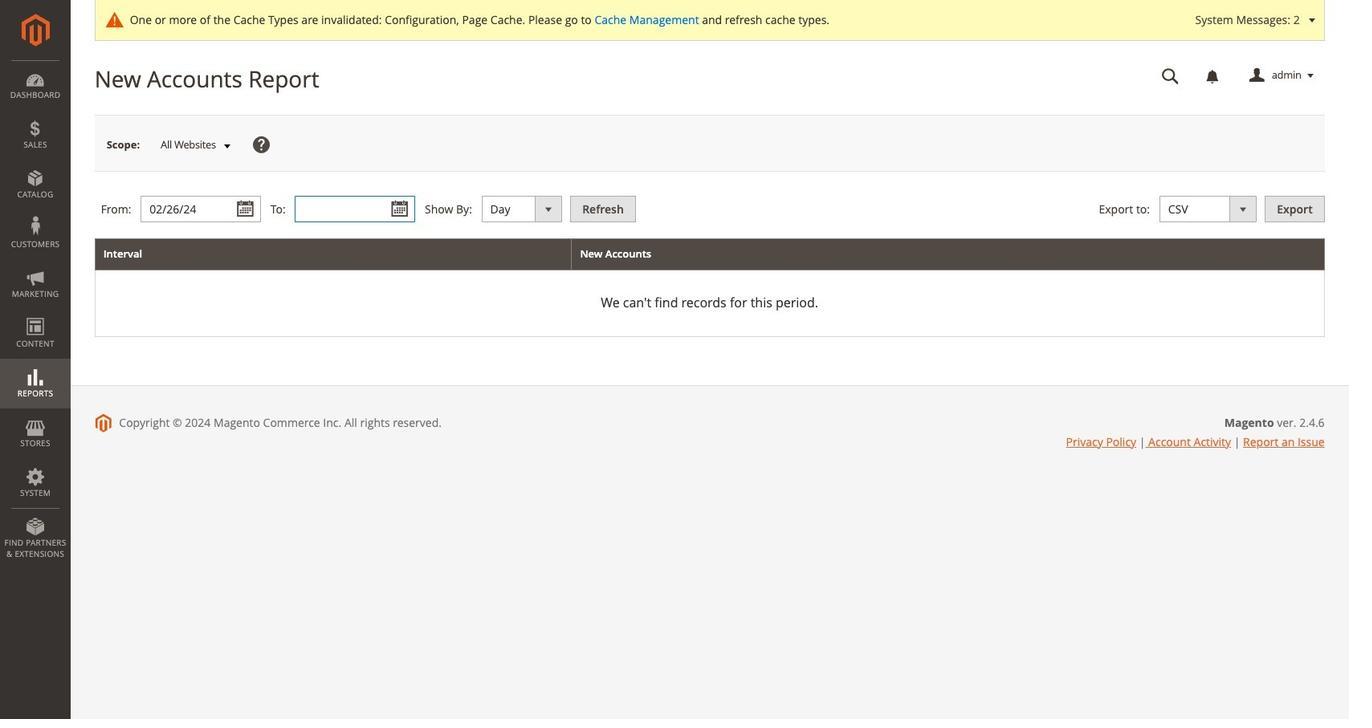 Task type: locate. For each thing, give the bounding box(es) containing it.
None text field
[[1151, 62, 1191, 90], [295, 196, 416, 223], [1151, 62, 1191, 90], [295, 196, 416, 223]]

None text field
[[141, 196, 261, 223]]

magento admin panel image
[[21, 14, 49, 47]]

menu bar
[[0, 60, 71, 568]]



